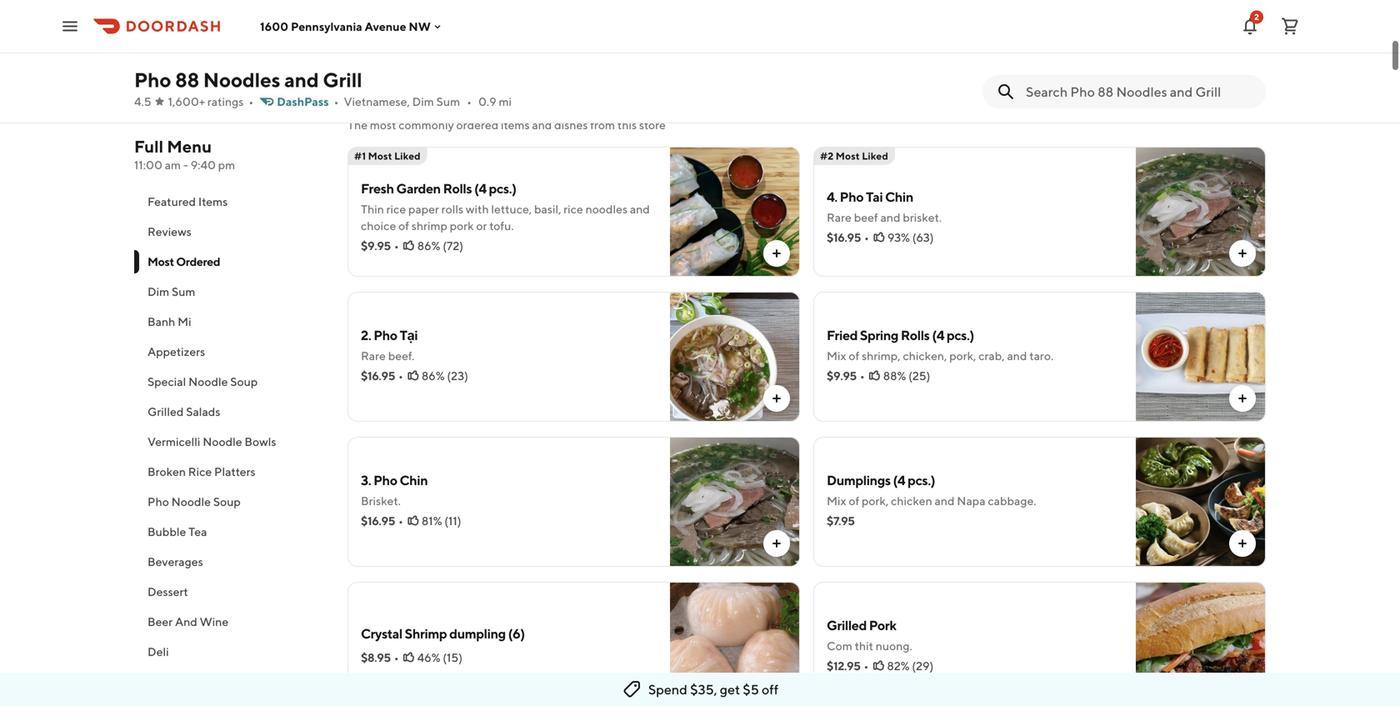 Task type: locate. For each thing, give the bounding box(es) containing it.
most right #1
[[368, 150, 392, 162]]

0 horizontal spatial rare
[[361, 349, 386, 363]]

bowls
[[245, 435, 276, 449]]

1 horizontal spatial grilled
[[827, 617, 867, 633]]

0 horizontal spatial grilled
[[148, 405, 184, 419]]

and up dashpass
[[284, 68, 319, 92]]

0 vertical spatial add item to cart image
[[770, 247, 784, 260]]

Item Search search field
[[1026, 83, 1253, 101]]

grilled inside button
[[148, 405, 184, 419]]

$9.95 • down choice
[[361, 239, 399, 253]]

• down brisket.
[[399, 514, 403, 528]]

0 horizontal spatial pork,
[[862, 494, 889, 508]]

82%
[[888, 659, 910, 673]]

featured
[[148, 195, 196, 208]]

86% down "shrimp"
[[417, 239, 441, 253]]

of down dumplings
[[849, 494, 860, 508]]

rolls up rolls
[[443, 181, 472, 196]]

brisket.
[[903, 211, 942, 224]]

pork, down dumplings
[[862, 494, 889, 508]]

1 vertical spatial 86%
[[422, 369, 445, 383]]

grilled down special
[[148, 405, 184, 419]]

pcs.) inside dumplings (4 pcs.) mix of pork, chicken and napa cabbage. $7.95
[[908, 472, 936, 488]]

mi
[[499, 95, 512, 108]]

dashpass •
[[277, 95, 339, 108]]

dim sum button
[[134, 277, 328, 307]]

2 horizontal spatial (4
[[932, 327, 945, 343]]

pho for 4.
[[840, 189, 864, 205]]

grilled for pork
[[827, 617, 867, 633]]

rice right basil,
[[564, 202, 583, 216]]

2 vertical spatial $16.95
[[361, 514, 395, 528]]

pho noodle soup button
[[134, 487, 328, 517]]

rice
[[188, 465, 212, 479]]

0 horizontal spatial ordered
[[176, 255, 220, 268]]

(4 inside fried spring rolls (4 pcs.) mix of shrimp, chicken, pork, crab, and taro.
[[932, 327, 945, 343]]

1 vertical spatial rolls
[[901, 327, 930, 343]]

shrimp
[[412, 219, 448, 233]]

nuong.
[[876, 639, 913, 653]]

ordered up commonly
[[393, 93, 462, 115]]

soup down broken rice platters button
[[213, 495, 241, 509]]

2 vertical spatial $16.95 •
[[361, 514, 403, 528]]

2 vertical spatial (4
[[893, 472, 906, 488]]

of
[[370, 33, 379, 44], [399, 219, 409, 233], [849, 349, 860, 363], [849, 494, 860, 508]]

pcs.) up lettuce, at the left top of page
[[489, 181, 517, 196]]

0 vertical spatial (4
[[474, 181, 487, 196]]

• for 86% (23)
[[399, 369, 403, 383]]

pcs.) inside the fresh garden rolls (4 pcs.) thin rice paper rolls with lettuce, basil, rice noodles and choice of shrimp pork or tofu.
[[489, 181, 517, 196]]

noodle for pho
[[171, 495, 211, 509]]

liked for garden
[[394, 150, 421, 162]]

1 vertical spatial $16.95 •
[[361, 369, 403, 383]]

1 horizontal spatial $9.95
[[827, 369, 857, 383]]

choice
[[361, 219, 396, 233]]

1 vertical spatial $9.95
[[827, 369, 857, 383]]

liked up "garden"
[[394, 150, 421, 162]]

soup down appetizers button on the left of the page
[[230, 375, 258, 389]]

1600
[[260, 19, 289, 33]]

crystal
[[361, 626, 403, 642]]

crab,
[[979, 349, 1005, 363]]

$16.95 • down brisket.
[[361, 514, 403, 528]]

• down choice
[[394, 239, 399, 253]]

$9.95 down choice
[[361, 239, 391, 253]]

0 horizontal spatial $9.95 •
[[361, 239, 399, 253]]

(4 inside the fresh garden rolls (4 pcs.) thin rice paper rolls with lettuce, basil, rice noodles and choice of shrimp pork or tofu.
[[474, 181, 487, 196]]

$9.95 down fried
[[827, 369, 857, 383]]

ordered
[[393, 93, 462, 115], [176, 255, 220, 268]]

and
[[175, 615, 197, 629]]

0 horizontal spatial sum
[[172, 285, 196, 299]]

0 vertical spatial mix
[[827, 349, 847, 363]]

pcs.) up chicken,
[[947, 327, 975, 343]]

0 horizontal spatial pcs.)
[[489, 181, 517, 196]]

pho for 3.
[[374, 472, 397, 488]]

• for 46% (15)
[[394, 651, 399, 665]]

and up 93%
[[881, 211, 901, 224]]

0 vertical spatial pork,
[[950, 349, 977, 363]]

pho inside button
[[148, 495, 169, 509]]

pcs.) up chicken
[[908, 472, 936, 488]]

0 vertical spatial sum
[[437, 95, 460, 108]]

0 vertical spatial soup
[[230, 375, 258, 389]]

grilled
[[148, 405, 184, 419], [827, 617, 867, 633]]

0 horizontal spatial chin
[[400, 472, 428, 488]]

86%
[[417, 239, 441, 253], [422, 369, 445, 383]]

0 vertical spatial ordered
[[393, 93, 462, 115]]

and right the noodles
[[630, 202, 650, 216]]

0 vertical spatial chin
[[886, 189, 914, 205]]

1 vertical spatial mix
[[827, 494, 847, 508]]

dim up banh
[[148, 285, 169, 299]]

1 horizontal spatial rice
[[564, 202, 583, 216]]

noodle down the grilled salads button
[[203, 435, 242, 449]]

0 vertical spatial $9.95 •
[[361, 239, 399, 253]]

of right choice
[[399, 219, 409, 233]]

dessert
[[148, 585, 188, 599]]

• down grill
[[334, 95, 339, 108]]

rare down 2.
[[361, 349, 386, 363]]

rare down 4.
[[827, 211, 852, 224]]

• right $8.95
[[394, 651, 399, 665]]

86% left the "(23)"
[[422, 369, 445, 383]]

• down "shrimp,"
[[860, 369, 865, 383]]

pork, left the crab,
[[950, 349, 977, 363]]

soup inside "special noodle soup" button
[[230, 375, 258, 389]]

ordered up dim sum
[[176, 255, 220, 268]]

3. pho chin brisket.
[[361, 472, 428, 508]]

ordered inside most ordered the most commonly ordered items and dishes from this store
[[393, 93, 462, 115]]

86% (23)
[[422, 369, 468, 383]]

items
[[198, 195, 228, 208]]

1 vertical spatial grilled
[[827, 617, 867, 633]]

pho for 2.
[[374, 327, 398, 343]]

1 horizontal spatial pcs.)
[[908, 472, 936, 488]]

from
[[591, 118, 615, 132]]

0 vertical spatial 86%
[[417, 239, 441, 253]]

most up the
[[348, 93, 389, 115]]

(4
[[474, 181, 487, 196], [932, 327, 945, 343], [893, 472, 906, 488]]

1 mix from the top
[[827, 349, 847, 363]]

1 horizontal spatial sum
[[437, 95, 460, 108]]

$16.95 • for tại
[[361, 369, 403, 383]]

1 vertical spatial pcs.)
[[947, 327, 975, 343]]

pork
[[869, 617, 897, 633]]

0 horizontal spatial rice
[[387, 202, 406, 216]]

sum down most ordered
[[172, 285, 196, 299]]

noodle up salads
[[188, 375, 228, 389]]

2 vertical spatial noodle
[[171, 495, 211, 509]]

grill
[[323, 68, 362, 92]]

• down pho 88 noodles and grill
[[249, 95, 254, 108]]

with
[[466, 202, 489, 216]]

1,600+ ratings •
[[168, 95, 254, 108]]

2 mix from the top
[[827, 494, 847, 508]]

of inside the fresh garden rolls (4 pcs.) thin rice paper rolls with lettuce, basil, rice noodles and choice of shrimp pork or tofu.
[[399, 219, 409, 233]]

pho right 4.
[[840, 189, 864, 205]]

81% (11)
[[422, 514, 462, 528]]

1 vertical spatial noodle
[[203, 435, 242, 449]]

1 horizontal spatial ordered
[[393, 93, 462, 115]]

0 horizontal spatial liked
[[394, 150, 421, 162]]

$9.95 •
[[361, 239, 399, 253], [827, 369, 865, 383]]

1 vertical spatial soup
[[213, 495, 241, 509]]

(4 up chicken
[[893, 472, 906, 488]]

2 vertical spatial pcs.)
[[908, 472, 936, 488]]

0 horizontal spatial $9.95
[[361, 239, 391, 253]]

spring
[[860, 327, 899, 343]]

add item to cart image
[[770, 247, 784, 260], [770, 682, 784, 695]]

grilled pork image
[[1137, 582, 1267, 706]]

noodle up tea
[[171, 495, 211, 509]]

1 vertical spatial dim
[[148, 285, 169, 299]]

vietnamese,
[[344, 95, 410, 108]]

1 horizontal spatial liked
[[862, 150, 889, 162]]

brisket.
[[361, 494, 401, 508]]

and inside fried spring rolls (4 pcs.) mix of shrimp, chicken, pork, crab, and taro.
[[1008, 349, 1028, 363]]

dashpass
[[277, 95, 329, 108]]

(25)
[[909, 369, 931, 383]]

rice
[[387, 202, 406, 216], [564, 202, 583, 216]]

pho right 2.
[[374, 327, 398, 343]]

store
[[639, 118, 666, 132]]

0 vertical spatial grilled
[[148, 405, 184, 419]]

$16.95 down the beef
[[827, 231, 861, 244]]

1 add item to cart image from the top
[[770, 247, 784, 260]]

pcs.) inside fried spring rolls (4 pcs.) mix of shrimp, chicken, pork, crab, and taro.
[[947, 327, 975, 343]]

0 horizontal spatial rolls
[[443, 181, 472, 196]]

and inside the fresh garden rolls (4 pcs.) thin rice paper rolls with lettuce, basil, rice noodles and choice of shrimp pork or tofu.
[[630, 202, 650, 216]]

tea
[[189, 525, 207, 539]]

$16.95 • for chin
[[361, 514, 403, 528]]

0 vertical spatial rare
[[827, 211, 852, 224]]

beverages button
[[134, 547, 328, 577]]

chin right tai in the top of the page
[[886, 189, 914, 205]]

and right items
[[532, 118, 552, 132]]

thit
[[855, 639, 874, 653]]

or
[[476, 219, 487, 233]]

pho 88 noodles and grill
[[134, 68, 362, 92]]

noodle
[[188, 375, 228, 389], [203, 435, 242, 449], [171, 495, 211, 509]]

pho inside 4. pho tai chin rare beef and brisket.
[[840, 189, 864, 205]]

rice right thin
[[387, 202, 406, 216]]

$9.95 for 86%
[[361, 239, 391, 253]]

most
[[348, 93, 389, 115], [368, 150, 392, 162], [836, 150, 860, 162], [148, 255, 174, 268]]

deli
[[148, 645, 169, 659]]

2. pho tại image
[[670, 292, 800, 422]]

of 5 stars
[[370, 33, 409, 44]]

• for 93% (63)
[[865, 231, 870, 244]]

appetizers
[[148, 345, 205, 359]]

1 horizontal spatial rolls
[[901, 327, 930, 343]]

noodles
[[203, 68, 280, 92]]

liked
[[394, 150, 421, 162], [862, 150, 889, 162]]

beer and wine button
[[134, 607, 328, 637]]

add item to cart image for fresh garden rolls (4 pcs.) image
[[770, 247, 784, 260]]

notification bell image
[[1241, 16, 1261, 36]]

dim up commonly
[[412, 95, 434, 108]]

1 liked from the left
[[394, 150, 421, 162]]

pho inside 3. pho chin brisket.
[[374, 472, 397, 488]]

$8.95
[[361, 651, 391, 665]]

1 vertical spatial (4
[[932, 327, 945, 343]]

•
[[249, 95, 254, 108], [334, 95, 339, 108], [467, 95, 472, 108], [865, 231, 870, 244], [394, 239, 399, 253], [399, 369, 403, 383], [860, 369, 865, 383], [399, 514, 403, 528], [394, 651, 399, 665], [864, 659, 869, 673]]

of down fried
[[849, 349, 860, 363]]

$16.95 • down beef. at left
[[361, 369, 403, 383]]

0 vertical spatial $9.95
[[361, 239, 391, 253]]

ordered for most ordered the most commonly ordered items and dishes from this store
[[393, 93, 462, 115]]

mix up $7.95
[[827, 494, 847, 508]]

rolls for garden
[[443, 181, 472, 196]]

cabbage.
[[988, 494, 1037, 508]]

1 horizontal spatial chin
[[886, 189, 914, 205]]

(4 up with
[[474, 181, 487, 196]]

(4 up chicken,
[[932, 327, 945, 343]]

• down the beef
[[865, 231, 870, 244]]

paper
[[409, 202, 439, 216]]

• down beef. at left
[[399, 369, 403, 383]]

rolls up chicken,
[[901, 327, 930, 343]]

(11)
[[445, 514, 462, 528]]

• for 86% (72)
[[394, 239, 399, 253]]

0 vertical spatial $16.95 •
[[827, 231, 870, 244]]

88%
[[884, 369, 907, 383]]

0 horizontal spatial dim
[[148, 285, 169, 299]]

most down "reviews"
[[148, 255, 174, 268]]

$16.95 • down the beef
[[827, 231, 870, 244]]

0 vertical spatial dim
[[412, 95, 434, 108]]

pho right 3.
[[374, 472, 397, 488]]

grilled salads
[[148, 405, 220, 419]]

1 horizontal spatial rare
[[827, 211, 852, 224]]

1 vertical spatial $9.95 •
[[827, 369, 865, 383]]

chin inside 4. pho tai chin rare beef and brisket.
[[886, 189, 914, 205]]

$16.95 down brisket.
[[361, 514, 395, 528]]

1 vertical spatial sum
[[172, 285, 196, 299]]

add item to cart image for rare beef.
[[770, 392, 784, 405]]

1 horizontal spatial (4
[[893, 472, 906, 488]]

soup inside pho noodle soup button
[[213, 495, 241, 509]]

46% (15)
[[417, 651, 463, 665]]

pho inside 2. pho tại rare beef.
[[374, 327, 398, 343]]

taro.
[[1030, 349, 1054, 363]]

86% for 86% (72)
[[417, 239, 441, 253]]

4. pho tai chin rare beef and brisket.
[[827, 189, 942, 224]]

1 vertical spatial add item to cart image
[[770, 682, 784, 695]]

0 vertical spatial noodle
[[188, 375, 228, 389]]

2 liked from the left
[[862, 150, 889, 162]]

0.9
[[479, 95, 497, 108]]

sum
[[437, 95, 460, 108], [172, 285, 196, 299]]

(4 for garden
[[474, 181, 487, 196]]

chicken
[[891, 494, 933, 508]]

and left 'napa'
[[935, 494, 955, 508]]

grilled inside grilled pork com thit nuong.
[[827, 617, 867, 633]]

$9.95
[[361, 239, 391, 253], [827, 369, 857, 383]]

1 horizontal spatial dim
[[412, 95, 434, 108]]

$16.95 down beef. at left
[[361, 369, 395, 383]]

reviews
[[148, 225, 192, 238]]

rolls
[[443, 181, 472, 196], [901, 327, 930, 343]]

1 horizontal spatial $9.95 •
[[827, 369, 865, 383]]

of left 5 at the left
[[370, 33, 379, 44]]

shrimp,
[[862, 349, 901, 363]]

2 horizontal spatial pcs.)
[[947, 327, 975, 343]]

rare inside 2. pho tại rare beef.
[[361, 349, 386, 363]]

$9.95 • for 86% (72)
[[361, 239, 399, 253]]

88
[[175, 68, 199, 92]]

1 vertical spatial $16.95
[[361, 369, 395, 383]]

4.5
[[134, 95, 151, 108]]

1 vertical spatial chin
[[400, 472, 428, 488]]

1 vertical spatial rare
[[361, 349, 386, 363]]

sum up commonly
[[437, 95, 460, 108]]

noodle inside button
[[171, 495, 211, 509]]

1 vertical spatial pork,
[[862, 494, 889, 508]]

most inside most ordered the most commonly ordered items and dishes from this store
[[348, 93, 389, 115]]

mix down fried
[[827, 349, 847, 363]]

0 vertical spatial pcs.)
[[489, 181, 517, 196]]

0 horizontal spatial (4
[[474, 181, 487, 196]]

$9.95 • down "shrimp,"
[[827, 369, 865, 383]]

reviews button
[[134, 217, 328, 247]]

$12.95 •
[[827, 659, 869, 673]]

rolls inside fried spring rolls (4 pcs.) mix of shrimp, chicken, pork, crab, and taro.
[[901, 327, 930, 343]]

4. pho tai chin image
[[1137, 147, 1267, 277]]

salads
[[186, 405, 220, 419]]

grilled up com
[[827, 617, 867, 633]]

liked up tai in the top of the page
[[862, 150, 889, 162]]

• down thit
[[864, 659, 869, 673]]

0 vertical spatial rolls
[[443, 181, 472, 196]]

1 horizontal spatial pork,
[[950, 349, 977, 363]]

$8.95 •
[[361, 651, 399, 665]]

pho down broken
[[148, 495, 169, 509]]

2 add item to cart image from the top
[[770, 682, 784, 695]]

1 vertical spatial ordered
[[176, 255, 220, 268]]

special noodle soup button
[[134, 367, 328, 397]]

$5
[[743, 682, 759, 698]]

(4 for spring
[[932, 327, 945, 343]]

rolls inside the fresh garden rolls (4 pcs.) thin rice paper rolls with lettuce, basil, rice noodles and choice of shrimp pork or tofu.
[[443, 181, 472, 196]]

fresh garden rolls (4 pcs.) image
[[670, 147, 800, 277]]

chin up brisket.
[[400, 472, 428, 488]]

add item to cart image
[[1237, 247, 1250, 260], [770, 392, 784, 405], [1237, 392, 1250, 405], [770, 537, 784, 550], [1237, 537, 1250, 550]]

and left taro.
[[1008, 349, 1028, 363]]



Task type: describe. For each thing, give the bounding box(es) containing it.
93%
[[888, 231, 910, 244]]

2.
[[361, 327, 371, 343]]

am
[[165, 158, 181, 172]]

1600 pennsylvania avenue nw
[[260, 19, 431, 33]]

9:40
[[191, 158, 216, 172]]

88% (25)
[[884, 369, 931, 383]]

ordered for most ordered
[[176, 255, 220, 268]]

5
[[381, 33, 387, 44]]

dumplings (4 pcs.) mix of pork, chicken and napa cabbage. $7.95
[[827, 472, 1037, 528]]

dim inside dim sum button
[[148, 285, 169, 299]]

banh mi
[[148, 315, 191, 329]]

banh
[[148, 315, 175, 329]]

mix inside dumplings (4 pcs.) mix of pork, chicken and napa cabbage. $7.95
[[827, 494, 847, 508]]

items
[[501, 118, 530, 132]]

pork, inside fried spring rolls (4 pcs.) mix of shrimp, chicken, pork, crab, and taro.
[[950, 349, 977, 363]]

add item to cart image for mix of shrimp, chicken, pork, crab, and taro.
[[1237, 392, 1250, 405]]

(72)
[[443, 239, 464, 253]]

pork, inside dumplings (4 pcs.) mix of pork, chicken and napa cabbage. $7.95
[[862, 494, 889, 508]]

$9.95 • for 88% (25)
[[827, 369, 865, 383]]

2
[[1255, 12, 1260, 22]]

rolls for spring
[[901, 327, 930, 343]]

nw
[[409, 19, 431, 33]]

• for 88% (25)
[[860, 369, 865, 383]]

86% for 86% (23)
[[422, 369, 445, 383]]

$9.95 for 88%
[[827, 369, 857, 383]]

81%
[[422, 514, 442, 528]]

fried spring rolls (4 pcs.) image
[[1137, 292, 1267, 422]]

(63)
[[913, 231, 934, 244]]

bubble tea
[[148, 525, 207, 539]]

pcs.) for garden
[[489, 181, 517, 196]]

off
[[762, 682, 779, 698]]

tai
[[866, 189, 883, 205]]

crystal shrimp dumpling (6)
[[361, 626, 525, 642]]

featured items
[[148, 195, 228, 208]]

• for 81% (11)
[[399, 514, 403, 528]]

$16.95 for 2. pho tại
[[361, 369, 395, 383]]

noodle for special
[[188, 375, 228, 389]]

chicken,
[[903, 349, 948, 363]]

dim sum
[[148, 285, 196, 299]]

chin inside 3. pho chin brisket.
[[400, 472, 428, 488]]

full
[[134, 137, 164, 156]]

noodle for vermicelli
[[203, 435, 242, 449]]

beef.
[[388, 349, 415, 363]]

• left the 0.9
[[467, 95, 472, 108]]

86% (72)
[[417, 239, 464, 253]]

beverages
[[148, 555, 203, 569]]

of inside dumplings (4 pcs.) mix of pork, chicken and napa cabbage. $7.95
[[849, 494, 860, 508]]

beer
[[148, 615, 173, 629]]

• for 82% (29)
[[864, 659, 869, 673]]

basil,
[[534, 202, 562, 216]]

vermicelli noodle bowls button
[[134, 427, 328, 457]]

liked for pho
[[862, 150, 889, 162]]

$35,
[[690, 682, 718, 698]]

shrimp
[[405, 626, 447, 642]]

of inside fried spring rolls (4 pcs.) mix of shrimp, chicken, pork, crab, and taro.
[[849, 349, 860, 363]]

$16.95 for 3. pho chin
[[361, 514, 395, 528]]

0 vertical spatial $16.95
[[827, 231, 861, 244]]

add item to cart image for crystal shrimp dumpling (6) image
[[770, 682, 784, 695]]

the
[[348, 118, 368, 132]]

11:00
[[134, 158, 163, 172]]

add item to cart image for mix of pork, chicken and napa cabbage.
[[1237, 537, 1250, 550]]

4.
[[827, 189, 838, 205]]

get
[[720, 682, 741, 698]]

dumpling
[[450, 626, 506, 642]]

and inside most ordered the most commonly ordered items and dishes from this store
[[532, 118, 552, 132]]

#2
[[820, 150, 834, 162]]

tại
[[400, 327, 418, 343]]

(4 inside dumplings (4 pcs.) mix of pork, chicken and napa cabbage. $7.95
[[893, 472, 906, 488]]

crystal shrimp dumpling (6) image
[[670, 582, 800, 706]]

sum inside button
[[172, 285, 196, 299]]

most right the #2
[[836, 150, 860, 162]]

appetizers button
[[134, 337, 328, 367]]

$7.95
[[827, 514, 855, 528]]

most ordered
[[148, 255, 220, 268]]

pho up 4.5
[[134, 68, 171, 92]]

ratings
[[208, 95, 244, 108]]

add item to cart image for brisket.
[[770, 537, 784, 550]]

2 rice from the left
[[564, 202, 583, 216]]

stars
[[389, 33, 409, 44]]

grilled for salads
[[148, 405, 184, 419]]

special
[[148, 375, 186, 389]]

vermicelli noodle bowls
[[148, 435, 276, 449]]

spend $35, get $5 off
[[649, 682, 779, 698]]

napa
[[957, 494, 986, 508]]

thin
[[361, 202, 384, 216]]

1 rice from the left
[[387, 202, 406, 216]]

-
[[183, 158, 188, 172]]

rolls
[[442, 202, 464, 216]]

dishes
[[555, 118, 588, 132]]

dumplings
[[827, 472, 891, 488]]

mix inside fried spring rolls (4 pcs.) mix of shrimp, chicken, pork, crab, and taro.
[[827, 349, 847, 363]]

dessert button
[[134, 577, 328, 607]]

fresh
[[361, 181, 394, 196]]

1600 pennsylvania avenue nw button
[[260, 19, 444, 33]]

and inside dumplings (4 pcs.) mix of pork, chicken and napa cabbage. $7.95
[[935, 494, 955, 508]]

#2 most liked
[[820, 150, 889, 162]]

beef
[[854, 211, 879, 224]]

soup for pho noodle soup
[[213, 495, 241, 509]]

dumplings (4 pcs.) image
[[1137, 437, 1267, 567]]

bubble
[[148, 525, 186, 539]]

fried
[[827, 327, 858, 343]]

open menu image
[[60, 16, 80, 36]]

0 items, open order cart image
[[1281, 16, 1301, 36]]

broken rice platters
[[148, 465, 256, 479]]

wine
[[200, 615, 229, 629]]

rare inside 4. pho tai chin rare beef and brisket.
[[827, 211, 852, 224]]

soup for special noodle soup
[[230, 375, 258, 389]]

most ordered the most commonly ordered items and dishes from this store
[[348, 93, 666, 132]]

banh mi button
[[134, 307, 328, 337]]

ordered
[[457, 118, 499, 132]]

and inside 4. pho tai chin rare beef and brisket.
[[881, 211, 901, 224]]

pm
[[218, 158, 235, 172]]

broken
[[148, 465, 186, 479]]

spend
[[649, 682, 688, 698]]

82% (29)
[[888, 659, 934, 673]]

(6)
[[508, 626, 525, 642]]

add item to cart image for 4. pho tai chin
[[1237, 247, 1250, 260]]

pcs.) for spring
[[947, 327, 975, 343]]

46%
[[417, 651, 441, 665]]

beer and wine
[[148, 615, 229, 629]]

3. pho chin image
[[670, 437, 800, 567]]



Task type: vqa. For each thing, say whether or not it's contained in the screenshot.


